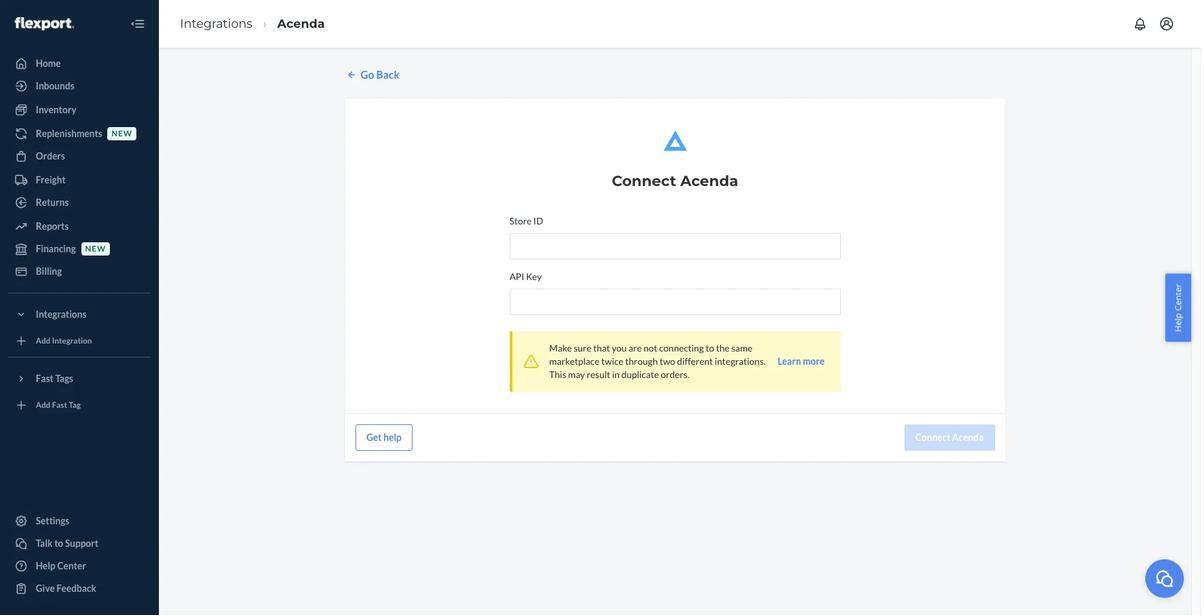 Task type: vqa. For each thing, say whether or not it's contained in the screenshot.
Your business name may be used on shipping labels, order tracking pages, and more.
no



Task type: locate. For each thing, give the bounding box(es) containing it.
1 horizontal spatial acenda
[[681, 172, 739, 190]]

to
[[706, 342, 715, 354], [54, 538, 63, 549]]

0 vertical spatial new
[[112, 129, 132, 139]]

help center inside "button"
[[1173, 284, 1185, 332]]

are
[[629, 342, 642, 354]]

fast left 'tags' at left bottom
[[36, 373, 53, 384]]

1 horizontal spatial new
[[112, 129, 132, 139]]

new up orders link
[[112, 129, 132, 139]]

0 horizontal spatial connect
[[612, 172, 677, 190]]

0 vertical spatial to
[[706, 342, 715, 354]]

add down the fast tags
[[36, 400, 50, 410]]

0 vertical spatial connect acenda
[[612, 172, 739, 190]]

0 vertical spatial help center
[[1173, 284, 1185, 332]]

new
[[112, 129, 132, 139], [85, 244, 106, 254]]

learn
[[778, 356, 802, 367]]

help inside "button"
[[1173, 313, 1185, 332]]

add fast tag
[[36, 400, 81, 410]]

1 vertical spatial connect acenda
[[916, 432, 984, 443]]

0 vertical spatial integrations
[[180, 16, 253, 31]]

get
[[367, 432, 382, 443]]

fast left tag
[[52, 400, 67, 410]]

0 vertical spatial fast
[[36, 373, 53, 384]]

new down reports 'link'
[[85, 244, 106, 254]]

freight
[[36, 174, 66, 186]]

the
[[717, 342, 730, 354]]

inventory
[[36, 104, 76, 115]]

1 horizontal spatial connect acenda
[[916, 432, 984, 443]]

1 horizontal spatial connect
[[916, 432, 951, 443]]

integrations
[[180, 16, 253, 31], [36, 309, 87, 320]]

0 horizontal spatial acenda
[[278, 16, 325, 31]]

to inside talk to support link
[[54, 538, 63, 549]]

0 vertical spatial add
[[36, 336, 50, 346]]

1 horizontal spatial center
[[1173, 284, 1185, 311]]

make
[[550, 342, 572, 354]]

integration
[[52, 336, 92, 346]]

store
[[510, 215, 532, 227]]

breadcrumbs navigation
[[170, 4, 336, 43]]

integrations inside breadcrumbs navigation
[[180, 16, 253, 31]]

connect acenda
[[612, 172, 739, 190], [916, 432, 984, 443]]

0 horizontal spatial new
[[85, 244, 106, 254]]

1 horizontal spatial to
[[706, 342, 715, 354]]

to left the
[[706, 342, 715, 354]]

twice
[[602, 356, 624, 367]]

add fast tag link
[[8, 395, 151, 416]]

connect
[[612, 172, 677, 190], [916, 432, 951, 443]]

0 vertical spatial acenda
[[278, 16, 325, 31]]

inbounds
[[36, 80, 74, 91]]

1 vertical spatial connect
[[916, 432, 951, 443]]

new for financing
[[85, 244, 106, 254]]

billing link
[[8, 261, 151, 282]]

billing
[[36, 266, 62, 277]]

settings link
[[8, 511, 151, 532]]

center
[[1173, 284, 1185, 311], [57, 561, 86, 572]]

learn more
[[778, 356, 825, 367]]

1 vertical spatial help
[[36, 561, 56, 572]]

home
[[36, 58, 61, 69]]

connect acenda inside button
[[916, 432, 984, 443]]

acenda inside breadcrumbs navigation
[[278, 16, 325, 31]]

1 vertical spatial new
[[85, 244, 106, 254]]

you
[[612, 342, 627, 354]]

go back button
[[345, 68, 400, 83]]

reports
[[36, 221, 69, 232]]

help
[[1173, 313, 1185, 332], [36, 561, 56, 572]]

0 horizontal spatial help
[[36, 561, 56, 572]]

add
[[36, 336, 50, 346], [36, 400, 50, 410]]

2 add from the top
[[36, 400, 50, 410]]

acenda
[[278, 16, 325, 31], [681, 172, 739, 190], [953, 432, 984, 443]]

1 vertical spatial center
[[57, 561, 86, 572]]

fast tags
[[36, 373, 73, 384]]

more
[[803, 356, 825, 367]]

integrations button
[[8, 304, 151, 325]]

1 vertical spatial integrations
[[36, 309, 87, 320]]

api key
[[510, 271, 542, 282]]

connect inside button
[[916, 432, 951, 443]]

to inside make sure that you are not connecting to the same marketplace twice through two different integrations. this may result in duplicate orders.
[[706, 342, 715, 354]]

0 horizontal spatial to
[[54, 538, 63, 549]]

add left integration
[[36, 336, 50, 346]]

None text field
[[510, 289, 841, 315]]

2 horizontal spatial acenda
[[953, 432, 984, 443]]

0 vertical spatial center
[[1173, 284, 1185, 311]]

0 vertical spatial connect
[[612, 172, 677, 190]]

1 horizontal spatial help center
[[1173, 284, 1185, 332]]

same
[[732, 342, 753, 354]]

help center
[[1173, 284, 1185, 332], [36, 561, 86, 572]]

result
[[587, 369, 611, 380]]

center inside the help center "button"
[[1173, 284, 1185, 311]]

center inside help center link
[[57, 561, 86, 572]]

1 vertical spatial add
[[36, 400, 50, 410]]

through
[[626, 356, 658, 367]]

replenishments
[[36, 128, 102, 139]]

0 vertical spatial help
[[1173, 313, 1185, 332]]

1 vertical spatial help center
[[36, 561, 86, 572]]

0 horizontal spatial center
[[57, 561, 86, 572]]

acenda link
[[278, 16, 325, 31]]

to right talk
[[54, 538, 63, 549]]

1 add from the top
[[36, 336, 50, 346]]

fast
[[36, 373, 53, 384], [52, 400, 67, 410]]

sure
[[574, 342, 592, 354]]

2 vertical spatial acenda
[[953, 432, 984, 443]]

1 vertical spatial to
[[54, 538, 63, 549]]

1 horizontal spatial integrations
[[180, 16, 253, 31]]

1 vertical spatial acenda
[[681, 172, 739, 190]]

help center button
[[1166, 274, 1192, 342]]

1 horizontal spatial help
[[1173, 313, 1185, 332]]

home link
[[8, 53, 151, 74]]

duplicate
[[622, 369, 659, 380]]

None text field
[[510, 233, 841, 260]]

0 horizontal spatial integrations
[[36, 309, 87, 320]]

get help button
[[355, 425, 413, 451]]



Task type: describe. For each thing, give the bounding box(es) containing it.
go back
[[361, 68, 400, 81]]

may
[[568, 369, 585, 380]]

open notifications image
[[1133, 16, 1149, 32]]

acenda inside button
[[953, 432, 984, 443]]

not
[[644, 342, 658, 354]]

integrations inside 'dropdown button'
[[36, 309, 87, 320]]

feedback
[[57, 583, 96, 594]]

add for add integration
[[36, 336, 50, 346]]

tags
[[55, 373, 73, 384]]

ojiud image
[[1156, 569, 1175, 589]]

learn more button
[[778, 355, 825, 368]]

orders
[[36, 150, 65, 162]]

talk
[[36, 538, 53, 549]]

financing
[[36, 243, 76, 254]]

integrations.
[[715, 356, 766, 367]]

talk to support link
[[8, 533, 151, 555]]

make sure that you are not connecting to the same marketplace twice through two different integrations. this may result in duplicate orders.
[[550, 342, 766, 380]]

returns
[[36, 197, 69, 208]]

id
[[534, 215, 544, 227]]

help center link
[[8, 556, 151, 577]]

add integration link
[[8, 331, 151, 352]]

settings
[[36, 515, 70, 527]]

connecting
[[660, 342, 704, 354]]

back
[[377, 68, 400, 81]]

give feedback
[[36, 583, 96, 594]]

returns link
[[8, 192, 151, 213]]

1 vertical spatial fast
[[52, 400, 67, 410]]

0 horizontal spatial connect acenda
[[612, 172, 739, 190]]

get help
[[367, 432, 402, 443]]

add for add fast tag
[[36, 400, 50, 410]]

flexport logo image
[[15, 17, 74, 30]]

api
[[510, 271, 525, 282]]

key
[[526, 271, 542, 282]]

give
[[36, 583, 55, 594]]

store id
[[510, 215, 544, 227]]

marketplace
[[550, 356, 600, 367]]

different
[[678, 356, 713, 367]]

new for replenishments
[[112, 129, 132, 139]]

help
[[384, 432, 402, 443]]

in
[[613, 369, 620, 380]]

open account menu image
[[1160, 16, 1175, 32]]

connect acenda button
[[905, 425, 996, 451]]

that
[[594, 342, 610, 354]]

give feedback button
[[8, 578, 151, 600]]

orders link
[[8, 146, 151, 167]]

reports link
[[8, 216, 151, 237]]

tag
[[69, 400, 81, 410]]

fast tags button
[[8, 368, 151, 390]]

support
[[65, 538, 98, 549]]

two
[[660, 356, 676, 367]]

orders.
[[661, 369, 690, 380]]

this
[[550, 369, 567, 380]]

talk to support
[[36, 538, 98, 549]]

inbounds link
[[8, 76, 151, 97]]

freight link
[[8, 170, 151, 191]]

0 horizontal spatial help center
[[36, 561, 86, 572]]

go
[[361, 68, 374, 81]]

integrations link
[[180, 16, 253, 31]]

close navigation image
[[130, 16, 146, 32]]

fast inside "dropdown button"
[[36, 373, 53, 384]]

add integration
[[36, 336, 92, 346]]

inventory link
[[8, 99, 151, 121]]



